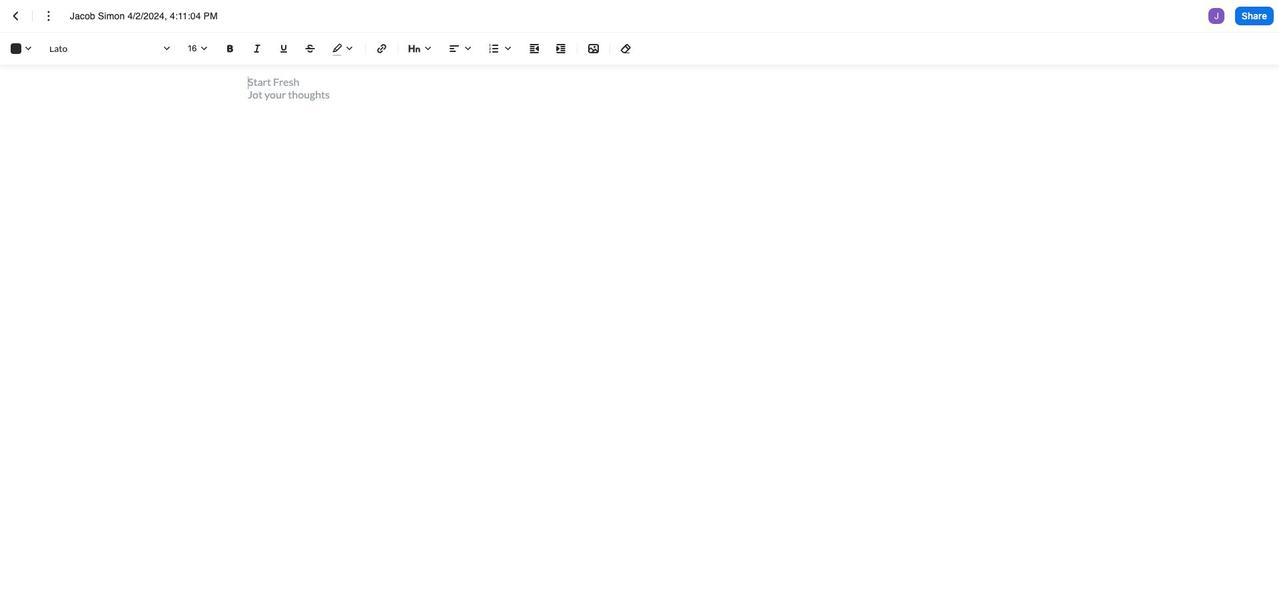 Task type: vqa. For each thing, say whether or not it's contained in the screenshot.
jacob simon image on the right
yes



Task type: locate. For each thing, give the bounding box(es) containing it.
bold image
[[223, 41, 239, 57]]

italic image
[[249, 41, 265, 57]]

None text field
[[70, 9, 233, 23]]

more image
[[41, 8, 57, 24]]

clear style image
[[618, 41, 634, 57]]

insert image image
[[586, 41, 602, 57]]

jacob simon image
[[1209, 8, 1225, 24]]

link image
[[374, 41, 390, 57]]



Task type: describe. For each thing, give the bounding box(es) containing it.
strikethrough image
[[303, 41, 319, 57]]

underline image
[[276, 41, 292, 57]]

all notes image
[[8, 8, 24, 24]]

increase indent image
[[553, 41, 569, 57]]

decrease indent image
[[526, 41, 542, 57]]



